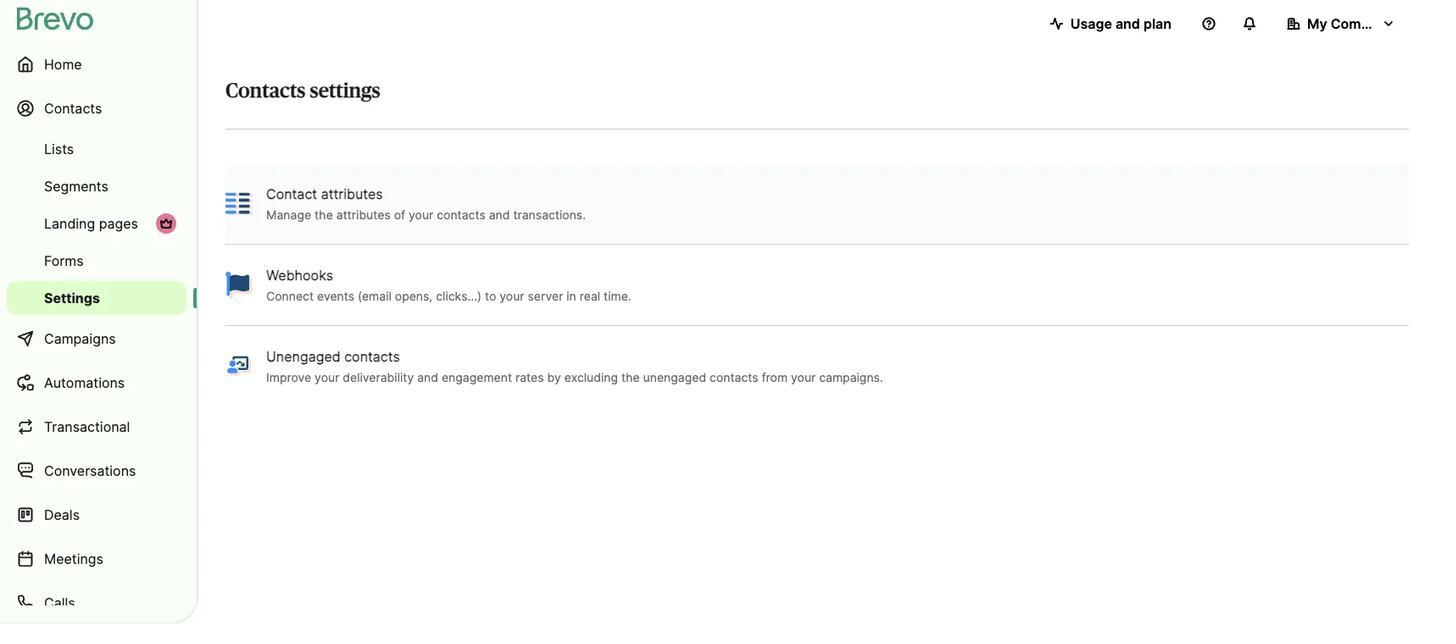 Task type: describe. For each thing, give the bounding box(es) containing it.
campaigns link
[[7, 319, 187, 359]]

your inside contact attributes manage the attributes of your contacts and transactions.
[[409, 208, 433, 222]]

meetings
[[44, 551, 103, 568]]

and inside contact attributes manage the attributes of your contacts and transactions.
[[489, 208, 510, 222]]

pages
[[99, 215, 138, 232]]

automations
[[44, 375, 125, 391]]

segments
[[44, 178, 108, 195]]

deals
[[44, 507, 80, 524]]

left___rvooi image
[[159, 217, 173, 231]]

transactional link
[[7, 407, 187, 448]]

contact attributes manage the attributes of your contacts and transactions.
[[266, 185, 586, 222]]

and inside button
[[1116, 15, 1140, 32]]

segments link
[[7, 170, 187, 203]]

deliverability
[[343, 370, 414, 385]]

deals link
[[7, 495, 187, 536]]

events
[[317, 289, 354, 303]]

to
[[485, 289, 496, 303]]

0 vertical spatial attributes
[[321, 185, 383, 202]]

clicks…)
[[436, 289, 482, 303]]

from
[[762, 370, 788, 385]]

server
[[528, 289, 563, 303]]

forms link
[[7, 244, 187, 278]]

calls link
[[7, 583, 187, 624]]

contacts inside contact attributes manage the attributes of your contacts and transactions.
[[437, 208, 486, 222]]

rates
[[515, 370, 544, 385]]

transactional
[[44, 419, 130, 435]]

campaigns.
[[819, 370, 883, 385]]

your right from
[[791, 370, 816, 385]]

meetings link
[[7, 539, 187, 580]]

settings
[[44, 290, 100, 306]]

real
[[580, 289, 600, 303]]

automations link
[[7, 363, 187, 404]]

contact
[[266, 185, 317, 202]]

your down unengaged
[[315, 370, 339, 385]]

usage and plan button
[[1037, 7, 1185, 41]]

my
[[1307, 15, 1327, 32]]

contacts for contacts settings
[[226, 81, 306, 102]]

settings link
[[7, 281, 187, 315]]

lists link
[[7, 132, 187, 166]]

2 horizontal spatial contacts
[[710, 370, 758, 385]]

opens,
[[395, 289, 433, 303]]

webhooks connect events (email opens, clicks…) to your server in real time.
[[266, 267, 631, 303]]

unengaged contacts improve your deliverability and engagement rates by excluding the unengaged contacts from your campaigns.
[[266, 348, 883, 385]]

my company
[[1307, 15, 1393, 32]]

excluding
[[564, 370, 618, 385]]

contacts settings
[[226, 81, 380, 102]]



Task type: vqa. For each thing, say whether or not it's contained in the screenshot.
OPENS, on the left top of page
yes



Task type: locate. For each thing, give the bounding box(es) containing it.
contacts for contacts
[[44, 100, 102, 117]]

time.
[[604, 289, 631, 303]]

forms
[[44, 253, 84, 269]]

your right to
[[500, 289, 524, 303]]

the inside contact attributes manage the attributes of your contacts and transactions.
[[315, 208, 333, 222]]

contacts up deliverability
[[344, 348, 400, 365]]

campaigns
[[44, 331, 116, 347]]

unengaged
[[643, 370, 706, 385]]

0 vertical spatial contacts
[[437, 208, 486, 222]]

your
[[409, 208, 433, 222], [500, 289, 524, 303], [315, 370, 339, 385], [791, 370, 816, 385]]

transactions.
[[513, 208, 586, 222]]

attributes right contact
[[321, 185, 383, 202]]

usage and plan
[[1071, 15, 1172, 32]]

and inside unengaged contacts improve your deliverability and engagement rates by excluding the unengaged contacts from your campaigns.
[[417, 370, 438, 385]]

conversations link
[[7, 451, 187, 492]]

1 horizontal spatial contacts
[[437, 208, 486, 222]]

attributes left of
[[336, 208, 391, 222]]

0 vertical spatial and
[[1116, 15, 1140, 32]]

0 horizontal spatial and
[[417, 370, 438, 385]]

engagement
[[442, 370, 512, 385]]

contacts
[[437, 208, 486, 222], [344, 348, 400, 365], [710, 370, 758, 385]]

and left engagement in the left of the page
[[417, 370, 438, 385]]

(email
[[358, 289, 392, 303]]

contacts left settings
[[226, 81, 306, 102]]

calls
[[44, 595, 75, 612]]

contacts right of
[[437, 208, 486, 222]]

landing pages link
[[7, 207, 187, 241]]

0 horizontal spatial contacts
[[344, 348, 400, 365]]

2 horizontal spatial and
[[1116, 15, 1140, 32]]

and left plan at the right of page
[[1116, 15, 1140, 32]]

1 vertical spatial the
[[621, 370, 640, 385]]

the inside unengaged contacts improve your deliverability and engagement rates by excluding the unengaged contacts from your campaigns.
[[621, 370, 640, 385]]

your inside "webhooks connect events (email opens, clicks…) to your server in real time."
[[500, 289, 524, 303]]

lists
[[44, 141, 74, 157]]

attributes
[[321, 185, 383, 202], [336, 208, 391, 222]]

manage
[[266, 208, 311, 222]]

home
[[44, 56, 82, 72]]

1 vertical spatial and
[[489, 208, 510, 222]]

0 horizontal spatial the
[[315, 208, 333, 222]]

1 vertical spatial contacts
[[344, 348, 400, 365]]

contacts link
[[7, 88, 187, 129]]

0 horizontal spatial contacts
[[44, 100, 102, 117]]

home link
[[7, 44, 187, 85]]

of
[[394, 208, 405, 222]]

contacts left from
[[710, 370, 758, 385]]

plan
[[1144, 15, 1172, 32]]

company
[[1331, 15, 1393, 32]]

landing
[[44, 215, 95, 232]]

1 horizontal spatial contacts
[[226, 81, 306, 102]]

connect
[[266, 289, 314, 303]]

contacts
[[226, 81, 306, 102], [44, 100, 102, 117]]

0 vertical spatial the
[[315, 208, 333, 222]]

and
[[1116, 15, 1140, 32], [489, 208, 510, 222], [417, 370, 438, 385]]

the right excluding
[[621, 370, 640, 385]]

conversations
[[44, 463, 136, 479]]

1 horizontal spatial and
[[489, 208, 510, 222]]

and left transactions.
[[489, 208, 510, 222]]

contacts up lists
[[44, 100, 102, 117]]

1 horizontal spatial the
[[621, 370, 640, 385]]

2 vertical spatial contacts
[[710, 370, 758, 385]]

the
[[315, 208, 333, 222], [621, 370, 640, 385]]

improve
[[266, 370, 311, 385]]

2 vertical spatial and
[[417, 370, 438, 385]]

my company button
[[1273, 7, 1409, 41]]

webhooks
[[266, 267, 333, 283]]

unengaged
[[266, 348, 341, 365]]

by
[[547, 370, 561, 385]]

settings
[[310, 81, 380, 102]]

in
[[567, 289, 576, 303]]

your right of
[[409, 208, 433, 222]]

the right manage
[[315, 208, 333, 222]]

usage
[[1071, 15, 1112, 32]]

1 vertical spatial attributes
[[336, 208, 391, 222]]

landing pages
[[44, 215, 138, 232]]



